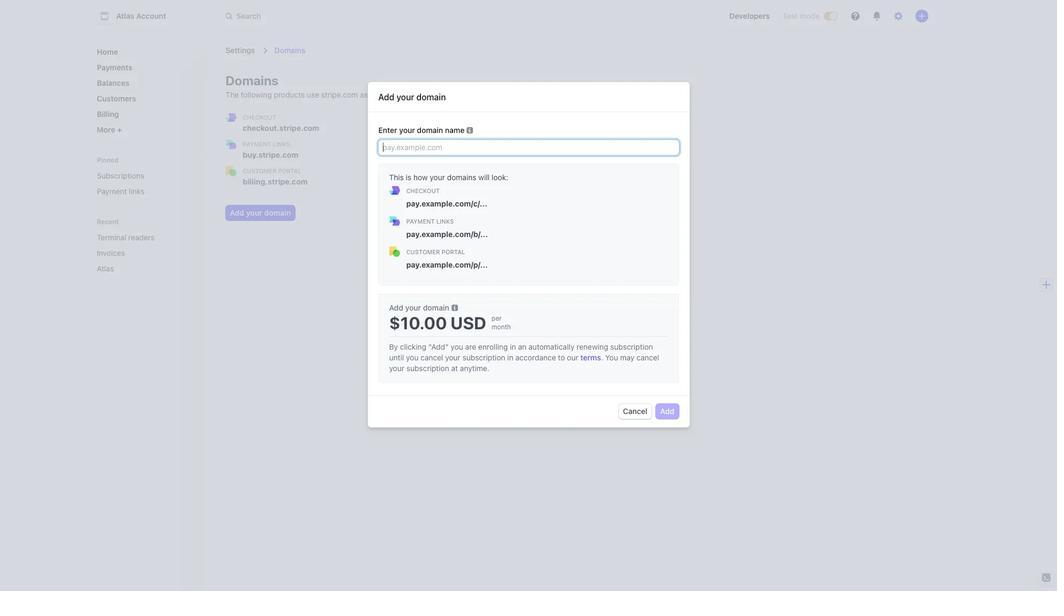 Task type: locate. For each thing, give the bounding box(es) containing it.
by
[[389, 342, 398, 351]]

1 horizontal spatial use
[[451, 90, 464, 99]]

1 vertical spatial payment
[[97, 187, 127, 196]]

cancel inside the by clicking "add" you are enrolling in an automatically renewing subscription until you cancel your subscription in accordance to our
[[421, 353, 443, 362]]

domains up products
[[275, 46, 305, 55]]

portal for pay.example.com/b/...
[[442, 248, 465, 255]]

you
[[451, 342, 463, 351], [406, 353, 419, 362]]

0 horizontal spatial atlas
[[97, 264, 114, 273]]

0 horizontal spatial links
[[273, 141, 290, 148]]

in left an
[[510, 342, 516, 351]]

1 vertical spatial portal
[[442, 248, 465, 255]]

0 vertical spatial customer
[[243, 167, 277, 174]]

customer up pay.example.com/p/...
[[406, 248, 440, 255]]

1 horizontal spatial domain.
[[499, 90, 527, 99]]

add
[[379, 92, 395, 102], [230, 208, 244, 217], [389, 303, 404, 312], [661, 407, 675, 416]]

1 vertical spatial subscription
[[463, 353, 506, 362]]

checkout for pay.example.com/c/...
[[406, 187, 440, 194]]

2 vertical spatial subscription
[[407, 364, 449, 373]]

in down enrolling
[[508, 353, 514, 362]]

payment
[[243, 141, 271, 148], [97, 187, 127, 196], [406, 218, 435, 225]]

your up at
[[445, 353, 461, 362]]

customer inside customer portal billing.stripe.com
[[243, 167, 277, 174]]

0 horizontal spatial checkout
[[243, 114, 276, 121]]

1 horizontal spatial payment
[[243, 141, 271, 148]]

atlas left account
[[116, 11, 134, 20]]

1 vertical spatial add your domain
[[230, 208, 291, 217]]

add your domain up enter your domain name
[[379, 92, 446, 102]]

links inside payment links pay.example.com/b/...
[[437, 218, 454, 225]]

customer up billing.stripe.com
[[243, 167, 277, 174]]

payment down subscriptions
[[97, 187, 127, 196]]

domains inside the domains the following products use stripe.com as the default domain. or, use your own domain.
[[226, 73, 278, 88]]

"add"
[[429, 342, 449, 351]]

anytime.
[[460, 364, 490, 373]]

0 horizontal spatial domain.
[[409, 90, 437, 99]]

0 horizontal spatial payment
[[97, 187, 127, 196]]

1 vertical spatial links
[[437, 218, 454, 225]]

links inside payment links buy.stripe.com
[[273, 141, 290, 148]]

payment inside payment links pay.example.com/b/...
[[406, 218, 435, 225]]

subscription up "anytime."
[[463, 353, 506, 362]]

your right how in the left of the page
[[430, 173, 445, 182]]

this is how your domains will look:
[[389, 173, 509, 182]]

use right products
[[307, 90, 319, 99]]

atlas account
[[116, 11, 166, 20]]

1 horizontal spatial portal
[[442, 248, 465, 255]]

checkout
[[243, 114, 276, 121], [406, 187, 440, 194]]

terminal
[[97, 233, 126, 242]]

domain down billing.stripe.com
[[264, 208, 291, 217]]

domain. right own
[[499, 90, 527, 99]]

your down until
[[389, 364, 405, 373]]

your right the
[[397, 92, 414, 102]]

links up buy.stripe.com
[[273, 141, 290, 148]]

billing link
[[93, 105, 196, 123]]

1 vertical spatial atlas
[[97, 264, 114, 273]]

portal up pay.example.com/p/...
[[442, 248, 465, 255]]

balances link
[[93, 74, 196, 92]]

atlas inside "atlas" link
[[97, 264, 114, 273]]

subscription
[[611, 342, 653, 351], [463, 353, 506, 362], [407, 364, 449, 373]]

cancel
[[421, 353, 443, 362], [637, 353, 660, 362]]

0 vertical spatial payment
[[243, 141, 271, 148]]

domains the following products use stripe.com as the default domain. or, use your own domain.
[[226, 73, 527, 99]]

test mode
[[783, 11, 820, 20]]

domain
[[417, 92, 446, 102], [417, 125, 443, 135], [264, 208, 291, 217], [423, 303, 449, 312]]

search
[[236, 11, 261, 20]]

2 vertical spatial add your domain
[[389, 303, 449, 312]]

payment inside pinned element
[[97, 187, 127, 196]]

your right enter
[[399, 125, 415, 135]]

add down billing.stripe.com
[[230, 208, 244, 217]]

payment up buy.stripe.com
[[243, 141, 271, 148]]

0 vertical spatial domains
[[275, 46, 305, 55]]

cancel button
[[619, 404, 652, 419]]

domain. left or,
[[409, 90, 437, 99]]

0 vertical spatial links
[[273, 141, 290, 148]]

cancel inside . you may cancel your subscription at anytime.
[[637, 353, 660, 362]]

0 vertical spatial in
[[510, 342, 516, 351]]

pinned navigation links element
[[93, 156, 196, 200]]

readers
[[128, 233, 155, 242]]

.
[[601, 353, 604, 362]]

you left are at the bottom of the page
[[451, 342, 463, 351]]

pay.example.com/c/...
[[406, 199, 488, 208]]

payment links
[[97, 187, 145, 196]]

cancel down "add"
[[421, 353, 443, 362]]

1 cancel from the left
[[421, 353, 443, 362]]

checkout down following
[[243, 114, 276, 121]]

$10.00 usd per month
[[389, 313, 511, 333]]

to
[[558, 353, 565, 362]]

buy.stripe.com
[[243, 150, 299, 159]]

0 horizontal spatial cancel
[[421, 353, 443, 362]]

2 cancel from the left
[[637, 353, 660, 362]]

1 horizontal spatial checkout
[[406, 187, 440, 194]]

add up $10.00
[[389, 303, 404, 312]]

atlas
[[116, 11, 134, 20], [97, 264, 114, 273]]

$10.00
[[389, 313, 447, 333]]

you down the clicking
[[406, 353, 419, 362]]

add your domain inside button
[[230, 208, 291, 217]]

payment for payment links pay.example.com/b/...
[[406, 218, 435, 225]]

0 vertical spatial checkout
[[243, 114, 276, 121]]

1 vertical spatial checkout
[[406, 187, 440, 194]]

1 horizontal spatial atlas
[[116, 11, 134, 20]]

payment for payment links buy.stripe.com
[[243, 141, 271, 148]]

atlas inside atlas account 'button'
[[116, 11, 134, 20]]

own
[[483, 90, 497, 99]]

customer for billing.stripe.com
[[243, 167, 277, 174]]

products
[[274, 90, 305, 99]]

account
[[136, 11, 166, 20]]

domains for domains
[[275, 46, 305, 55]]

checkout down how in the left of the page
[[406, 187, 440, 194]]

customer portal billing.stripe.com
[[243, 167, 308, 186]]

your
[[466, 90, 481, 99], [397, 92, 414, 102], [399, 125, 415, 135], [430, 173, 445, 182], [246, 208, 262, 217], [405, 303, 421, 312], [445, 353, 461, 362], [389, 364, 405, 373]]

0 horizontal spatial use
[[307, 90, 319, 99]]

Search search field
[[219, 6, 522, 26]]

following
[[241, 90, 272, 99]]

subscription down "add"
[[407, 364, 449, 373]]

domain.
[[409, 90, 437, 99], [499, 90, 527, 99]]

0 vertical spatial subscription
[[611, 342, 653, 351]]

1 horizontal spatial customer
[[406, 248, 440, 255]]

payment up pay.example.com/b/... at the left
[[406, 218, 435, 225]]

0 vertical spatial portal
[[278, 167, 302, 174]]

0 vertical spatial atlas
[[116, 11, 134, 20]]

domain inside button
[[264, 208, 291, 217]]

checkout pay.example.com/c/...
[[406, 187, 488, 208]]

1 vertical spatial customer
[[406, 248, 440, 255]]

your left own
[[466, 90, 481, 99]]

1 horizontal spatial links
[[437, 218, 454, 225]]

links
[[273, 141, 290, 148], [437, 218, 454, 225]]

2 vertical spatial payment
[[406, 218, 435, 225]]

1 use from the left
[[307, 90, 319, 99]]

0 horizontal spatial portal
[[278, 167, 302, 174]]

default
[[383, 90, 407, 99]]

2 horizontal spatial payment
[[406, 218, 435, 225]]

links for pay.example.com/b/...
[[437, 218, 454, 225]]

checkout checkout.stripe.com
[[243, 114, 319, 133]]

cancel right may
[[637, 353, 660, 362]]

atlas down the invoices
[[97, 264, 114, 273]]

1 domain. from the left
[[409, 90, 437, 99]]

1 horizontal spatial subscription
[[463, 353, 506, 362]]

subscription up may
[[611, 342, 653, 351]]

customer for pay.example.com/p/...
[[406, 248, 440, 255]]

add your domain button
[[226, 206, 295, 221]]

customer inside customer portal pay.example.com/p/...
[[406, 248, 440, 255]]

use right or,
[[451, 90, 464, 99]]

domains up following
[[226, 73, 278, 88]]

domains
[[275, 46, 305, 55], [226, 73, 278, 88]]

domain up enter your domain name
[[417, 92, 446, 102]]

name
[[445, 125, 465, 135]]

portal up billing.stripe.com
[[278, 167, 302, 174]]

more button
[[93, 121, 196, 138]]

portal inside customer portal billing.stripe.com
[[278, 167, 302, 174]]

add your domain
[[379, 92, 446, 102], [230, 208, 291, 217], [389, 303, 449, 312]]

stripe.com
[[321, 90, 358, 99]]

portal inside customer portal pay.example.com/p/...
[[442, 248, 465, 255]]

add your domain down billing.stripe.com
[[230, 208, 291, 217]]

0 horizontal spatial subscription
[[407, 364, 449, 373]]

by clicking "add" you are enrolling in an automatically renewing subscription until you cancel your subscription in accordance to our
[[389, 342, 653, 362]]

your inside . you may cancel your subscription at anytime.
[[389, 364, 405, 373]]

portal
[[278, 167, 302, 174], [442, 248, 465, 255]]

your down billing.stripe.com
[[246, 208, 262, 217]]

checkout inside checkout checkout.stripe.com
[[243, 114, 276, 121]]

accordance
[[516, 353, 556, 362]]

0 vertical spatial you
[[451, 342, 463, 351]]

in
[[510, 342, 516, 351], [508, 353, 514, 362]]

customer
[[243, 167, 277, 174], [406, 248, 440, 255]]

add your domain up $10.00
[[389, 303, 449, 312]]

until
[[389, 353, 404, 362]]

billing
[[97, 109, 119, 119]]

payment inside payment links buy.stripe.com
[[243, 141, 271, 148]]

1 vertical spatial you
[[406, 353, 419, 362]]

0 horizontal spatial customer
[[243, 167, 277, 174]]

developers link
[[725, 8, 775, 25]]

1 vertical spatial domains
[[226, 73, 278, 88]]

1 horizontal spatial cancel
[[637, 353, 660, 362]]

your inside the domains the following products use stripe.com as the default domain. or, use your own domain.
[[466, 90, 481, 99]]

links up pay.example.com/b/... at the left
[[437, 218, 454, 225]]

checkout inside checkout pay.example.com/c/...
[[406, 187, 440, 194]]

pinned element
[[93, 167, 196, 200]]



Task type: describe. For each thing, give the bounding box(es) containing it.
look:
[[492, 173, 509, 182]]

customers
[[97, 94, 136, 103]]

add button
[[656, 404, 679, 419]]

. you may cancel your subscription at anytime.
[[389, 353, 660, 373]]

home link
[[93, 43, 196, 61]]

your inside the by clicking "add" you are enrolling in an automatically renewing subscription until you cancel your subscription in accordance to our
[[445, 353, 461, 362]]

checkout for checkout.stripe.com
[[243, 114, 276, 121]]

recent navigation links element
[[86, 217, 204, 277]]

terminal readers link
[[93, 229, 181, 246]]

subscription inside . you may cancel your subscription at anytime.
[[407, 364, 449, 373]]

our
[[567, 353, 579, 362]]

domain up $10.00 usd per month
[[423, 303, 449, 312]]

add right as
[[379, 92, 395, 102]]

subscriptions link
[[93, 167, 196, 185]]

core navigation links element
[[93, 43, 196, 138]]

0 vertical spatial add your domain
[[379, 92, 446, 102]]

subscriptions
[[97, 171, 144, 180]]

1 vertical spatial in
[[508, 353, 514, 362]]

mode
[[800, 11, 820, 20]]

test
[[783, 11, 798, 20]]

domain left name
[[417, 125, 443, 135]]

atlas account button
[[97, 9, 177, 24]]

payments link
[[93, 58, 196, 76]]

usd
[[451, 313, 486, 333]]

settings link
[[226, 46, 255, 55]]

terms
[[581, 353, 601, 362]]

Enter your domain name text field
[[379, 140, 679, 155]]

terms link
[[581, 353, 601, 362]]

pinned
[[97, 156, 119, 164]]

home
[[97, 47, 118, 56]]

automatically
[[529, 342, 575, 351]]

enter
[[379, 125, 397, 135]]

2 use from the left
[[451, 90, 464, 99]]

1 horizontal spatial you
[[451, 342, 463, 351]]

the
[[370, 90, 381, 99]]

may
[[620, 353, 635, 362]]

pay.example.com/b/...
[[406, 229, 488, 239]]

payment links pay.example.com/b/...
[[406, 218, 488, 239]]

checkout.stripe.com
[[243, 123, 319, 133]]

your inside button
[[246, 208, 262, 217]]

clicking
[[400, 342, 427, 351]]

payments
[[97, 63, 132, 72]]

invoices
[[97, 248, 125, 258]]

terminal readers
[[97, 233, 155, 242]]

payment for payment links
[[97, 187, 127, 196]]

balances
[[97, 78, 130, 87]]

recent element
[[86, 229, 204, 277]]

portal for buy.stripe.com
[[278, 167, 302, 174]]

links for buy.stripe.com
[[273, 141, 290, 148]]

add right cancel
[[661, 407, 675, 416]]

domains for domains the following products use stripe.com as the default domain. or, use your own domain.
[[226, 73, 278, 88]]

0 horizontal spatial you
[[406, 353, 419, 362]]

the
[[226, 90, 239, 99]]

atlas link
[[93, 260, 181, 277]]

at
[[451, 364, 458, 373]]

month
[[492, 323, 511, 331]]

customers link
[[93, 90, 196, 107]]

atlas for atlas account
[[116, 11, 134, 20]]

per
[[492, 314, 502, 322]]

or,
[[439, 90, 449, 99]]

this
[[389, 173, 404, 182]]

renewing
[[577, 342, 609, 351]]

as
[[360, 90, 368, 99]]

payment links link
[[93, 182, 196, 200]]

you
[[606, 353, 618, 362]]

payment links buy.stripe.com
[[243, 141, 299, 159]]

are
[[465, 342, 476, 351]]

links
[[129, 187, 145, 196]]

invoices link
[[93, 244, 181, 262]]

domains
[[447, 173, 477, 182]]

2 domain. from the left
[[499, 90, 527, 99]]

developers
[[730, 11, 770, 20]]

enrolling
[[478, 342, 508, 351]]

settings
[[226, 46, 255, 55]]

atlas for atlas
[[97, 264, 114, 273]]

will
[[479, 173, 490, 182]]

billing.stripe.com
[[243, 177, 308, 186]]

is
[[406, 173, 412, 182]]

cancel
[[623, 407, 648, 416]]

2 horizontal spatial subscription
[[611, 342, 653, 351]]

an
[[518, 342, 527, 351]]

enter your domain name
[[379, 125, 465, 135]]

recent
[[97, 218, 119, 226]]

more
[[97, 125, 117, 134]]

how
[[414, 173, 428, 182]]

pay.example.com/p/...
[[406, 260, 488, 269]]

customer portal pay.example.com/p/...
[[406, 248, 488, 269]]

your up $10.00
[[405, 303, 421, 312]]



Task type: vqa. For each thing, say whether or not it's contained in the screenshot.
the rightmost the Payment
yes



